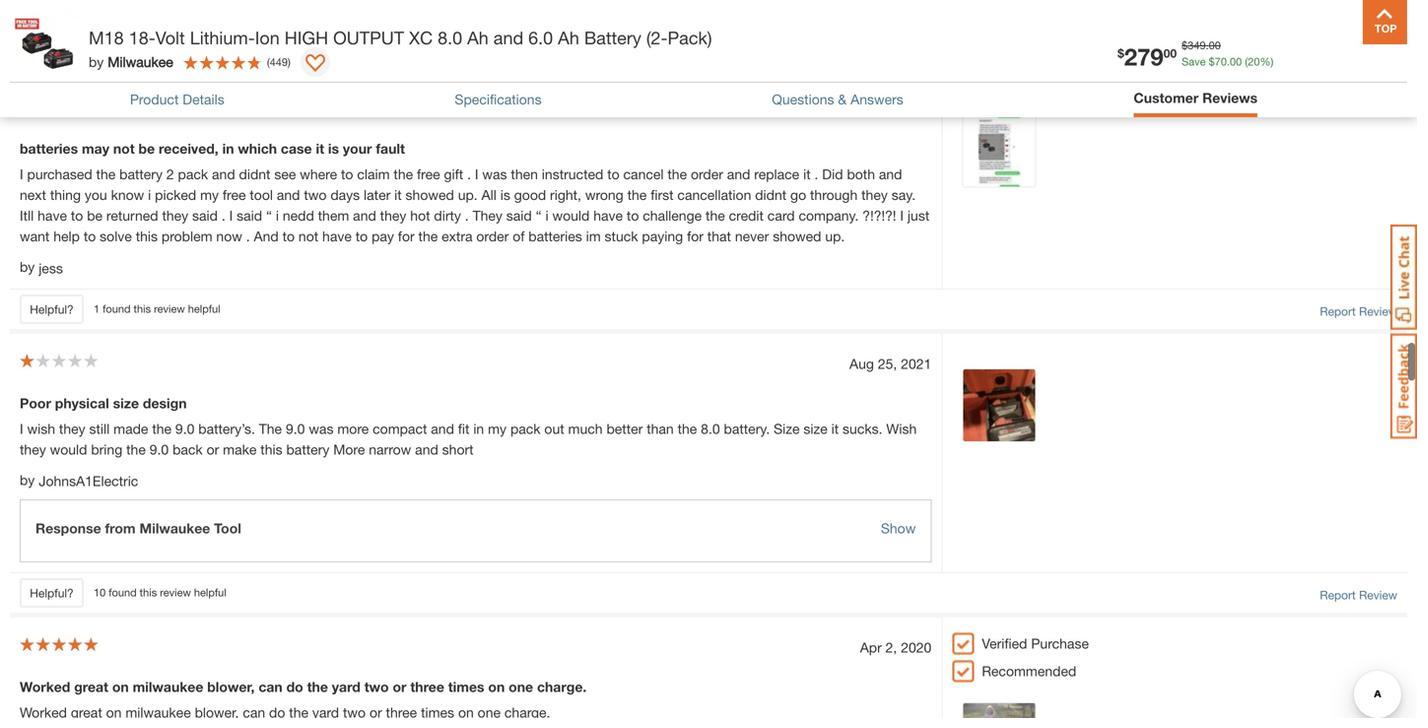 Task type: vqa. For each thing, say whether or not it's contained in the screenshot.
(2-
yes



Task type: locate. For each thing, give the bounding box(es) containing it.
0 horizontal spatial said
[[192, 207, 218, 224]]

can
[[259, 679, 283, 695]]

said down good
[[506, 207, 532, 224]]

$
[[1182, 39, 1188, 52], [1118, 46, 1124, 60], [1209, 55, 1215, 68]]

18-
[[129, 27, 155, 48]]

pack left out
[[510, 421, 541, 437]]

this inside batteries may not be received, in which case it is your fault i  purchased the battery 2 pack and didnt see where to claim the free gift .  i was then instructed to cancel the order and replace it . did both and next thing you know i picked my free tool and two days later it showed up.    all is good right, wrong the first cancellation didnt go through they say. itll have to be returned they said .   i said " i nedd them and they hot dirty .  they said " i would have to challenge the credit card company. ?!?!?!  i just want  help to solve this problem now .  and to not have to pay for the extra order of batteries im stuck paying for that never showed up.
[[136, 228, 158, 244]]

didnt down the replace in the right top of the page
[[755, 187, 787, 203]]

1 on from the left
[[112, 679, 129, 695]]

would down right,
[[552, 207, 590, 224]]

2 review from the top
[[1359, 588, 1398, 602]]

was left more
[[309, 421, 334, 437]]

days
[[330, 187, 360, 203]]

8.0 left the battery.
[[701, 421, 720, 437]]

0 vertical spatial pack
[[178, 166, 208, 182]]

0 horizontal spatial was
[[309, 421, 334, 437]]

1 vertical spatial order
[[476, 228, 509, 244]]

size up made
[[113, 395, 139, 411]]

helpful? for johnsa1electric
[[30, 586, 74, 600]]

this
[[136, 228, 158, 244], [134, 303, 151, 315], [260, 441, 282, 458], [140, 586, 157, 599]]

1 " from the left
[[266, 207, 272, 224]]

1 horizontal spatial ah
[[558, 27, 579, 48]]

0 vertical spatial battery
[[119, 166, 163, 182]]

in inside poor physical size design i wish they still made the 9.0 battery's. the 9.0 was more compact and fit in my pack out much better than the 8.0 battery. size size it sucks. wish they would bring the 9.0 back or make this battery more narrow and short
[[473, 421, 484, 437]]

blower,
[[207, 679, 255, 695]]

8.0 right the xc
[[438, 27, 462, 48]]

0 vertical spatial report review button
[[1320, 302, 1398, 320]]

have down them
[[322, 228, 352, 244]]

1 horizontal spatial on
[[488, 679, 505, 695]]

2 helpful? from the top
[[30, 586, 74, 600]]

for left that
[[687, 228, 704, 244]]

which
[[238, 140, 277, 157]]

not
[[113, 140, 135, 157], [299, 228, 318, 244]]

1 horizontal spatial i
[[276, 207, 279, 224]]

by for by johnsa1electric
[[20, 472, 35, 488]]

0 horizontal spatial battery
[[119, 166, 163, 182]]

of inside batteries may not be received, in which case it is your fault i  purchased the battery 2 pack and didnt see where to claim the free gift .  i was then instructed to cancel the order and replace it . did both and next thing you know i picked my free tool and two days later it showed up.    all is good right, wrong the first cancellation didnt go through they say. itll have to be returned they said .   i said " i nedd them and they hot dirty .  they said " i would have to challenge the credit card company. ?!?!?!  i just want  help to solve this problem now .  and to not have to pay for the extra order of batteries im stuck paying for that never showed up.
[[513, 228, 525, 244]]

my inside poor physical size design i wish they still made the 9.0 battery's. the 9.0 was more compact and fit in my pack out much better than the 8.0 battery. size size it sucks. wish they would bring the 9.0 back or make this battery more narrow and short
[[488, 421, 507, 437]]

0 horizontal spatial for
[[398, 228, 415, 244]]

1 vertical spatial or
[[393, 679, 407, 695]]

( 449 )
[[267, 55, 291, 68]]

i up next
[[20, 166, 23, 182]]

in right the fit
[[473, 421, 484, 437]]

jess
[[39, 260, 63, 276]]

2 horizontal spatial 9.0
[[286, 421, 305, 437]]

0 vertical spatial report review
[[1320, 304, 1398, 318]]

battery left more
[[286, 441, 329, 458]]

helpful? down response at the left bottom of the page
[[30, 586, 74, 600]]

the down hot
[[418, 228, 438, 244]]

the right do
[[307, 679, 328, 695]]

2 report review from the top
[[1320, 588, 1398, 602]]

report review for i  purchased the battery 2 pack and didnt see where to claim the free gift .  i was then instructed to cancel the order and replace it . did both and next thing you know i picked my free tool and two days later it showed up.    all is good right, wrong the first cancellation didnt go through they say. itll have to be returned they said .   i said " i nedd them and they hot dirty .  they said " i would have to challenge the credit card company. ?!?!?!  i just want  help to solve this problem now .  and to not have to pay for the extra order of batteries im stuck paying for that never showed up.
[[1320, 304, 1398, 318]]

show button
[[881, 518, 916, 539]]

this down the
[[260, 441, 282, 458]]

helpful down tool on the left
[[194, 586, 226, 599]]

xc
[[409, 27, 433, 48]]

1 ( from the left
[[1245, 55, 1248, 68]]

1 horizontal spatial "
[[536, 207, 542, 224]]

0 horizontal spatial ah
[[467, 27, 489, 48]]

and left the fit
[[431, 421, 454, 437]]

1 report review button from the top
[[1320, 302, 1398, 320]]

0 horizontal spatial order
[[476, 228, 509, 244]]

it up go
[[803, 166, 811, 182]]

2 said from the left
[[237, 207, 262, 224]]

two inside batteries may not be received, in which case it is your fault i  purchased the battery 2 pack and didnt see where to claim the free gift .  i was then instructed to cancel the order and replace it . did both and next thing you know i picked my free tool and two days later it showed up.    all is good right, wrong the first cancellation didnt go through they say. itll have to be returned they said .   i said " i nedd them and they hot dirty .  they said " i would have to challenge the credit card company. ?!?!?!  i just want  help to solve this problem now .  and to not have to pay for the extra order of batteries im stuck paying for that never showed up.
[[304, 187, 327, 203]]

1 vertical spatial not
[[299, 228, 318, 244]]

1 horizontal spatial 8.0
[[701, 421, 720, 437]]

by inside by jess
[[20, 259, 35, 275]]

up. left all
[[458, 187, 478, 203]]

show
[[881, 520, 916, 536]]

customer reviews button
[[1134, 88, 1258, 112], [1134, 88, 1258, 108]]

didnt up the "tool"
[[239, 166, 270, 182]]

1 vertical spatial in
[[473, 421, 484, 437]]

of up by milwaukee
[[109, 32, 121, 48]]

0 vertical spatial helpful
[[188, 303, 220, 315]]

see
[[274, 166, 296, 182]]

review down response from milwaukee tool on the bottom left of the page
[[160, 586, 191, 599]]

battery inside batteries may not be received, in which case it is your fault i  purchased the battery 2 pack and didnt see where to claim the free gift .  i was then instructed to cancel the order and replace it . did both and next thing you know i picked my free tool and two days later it showed up.    all is good right, wrong the first cancellation didnt go through they say. itll have to be returned they said .   i said " i nedd them and they hot dirty .  they said " i would have to challenge the credit card company. ?!?!?!  i just want  help to solve this problem now .  and to not have to pay for the extra order of batteries im stuck paying for that never showed up.
[[119, 166, 163, 182]]

found
[[103, 303, 131, 315], [109, 586, 137, 599]]

1 vertical spatial is
[[500, 187, 510, 203]]

apr
[[860, 639, 882, 656]]

449 down ion
[[270, 55, 288, 68]]

by left the jess
[[20, 259, 35, 275]]

be left received,
[[139, 140, 155, 157]]

then
[[511, 166, 538, 182]]

0 vertical spatial is
[[328, 140, 339, 157]]

nov
[[849, 101, 874, 117]]

my right picked
[[200, 187, 219, 203]]

said down the "tool"
[[237, 207, 262, 224]]

$ left save at the top right of the page
[[1118, 46, 1124, 60]]

challenge
[[643, 207, 702, 224]]

is right all
[[500, 187, 510, 203]]

showed down the card
[[773, 228, 821, 244]]

1 vertical spatial battery
[[286, 441, 329, 458]]

i left nedd
[[276, 207, 279, 224]]

m18 18-volt lithium-ion high output xc 8.0 ah and 6.0 ah battery (2-pack)
[[89, 27, 712, 48]]

product image image
[[15, 10, 79, 74]]

1 horizontal spatial was
[[482, 166, 507, 182]]

1 helpful? from the top
[[30, 302, 74, 316]]

1 review from the top
[[1359, 304, 1398, 318]]

they
[[862, 187, 888, 203], [162, 207, 188, 224], [380, 207, 406, 224], [59, 421, 85, 437], [20, 441, 46, 458]]

0 vertical spatial didnt
[[239, 166, 270, 182]]

2020
[[901, 639, 932, 656]]

to left pay
[[356, 228, 368, 244]]

size
[[113, 395, 139, 411], [804, 421, 828, 437]]

0 horizontal spatial size
[[113, 395, 139, 411]]

found for jess
[[103, 303, 131, 315]]

2 report review button from the top
[[1320, 586, 1398, 604]]

report
[[1320, 304, 1356, 318], [1320, 588, 1356, 602]]

order up the cancellation
[[691, 166, 723, 182]]

two
[[304, 187, 327, 203], [364, 679, 389, 695]]

m18
[[89, 27, 124, 48]]

would up by johnsa1electric at bottom left
[[50, 441, 87, 458]]

size right size
[[804, 421, 828, 437]]

9.0 right the
[[286, 421, 305, 437]]

purchased
[[27, 166, 92, 182]]

1 report review from the top
[[1320, 304, 1398, 318]]

found for johnsa1electric
[[109, 586, 137, 599]]

helpful?
[[30, 302, 74, 316], [30, 586, 74, 600]]

sucks.
[[843, 421, 883, 437]]

1 horizontal spatial not
[[299, 228, 318, 244]]

battery
[[119, 166, 163, 182], [286, 441, 329, 458]]

i down good
[[545, 207, 549, 224]]

9.0 up back
[[175, 421, 195, 437]]

pay
[[372, 228, 394, 244]]

did
[[822, 166, 843, 182]]

2 report from the top
[[1320, 588, 1356, 602]]

my inside batteries may not be received, in which case it is your fault i  purchased the battery 2 pack and didnt see where to claim the free gift .  i was then instructed to cancel the order and replace it . did both and next thing you know i picked my free tool and two days later it showed up.    all is good right, wrong the first cancellation didnt go through they say. itll have to be returned they said .   i said " i nedd them and they hot dirty .  they said " i would have to challenge the credit card company. ?!?!?!  i just want  help to solve this problem now .  and to not have to pay for the extra order of batteries im stuck paying for that never showed up.
[[200, 187, 219, 203]]

0 vertical spatial not
[[113, 140, 135, 157]]

for right pay
[[398, 228, 415, 244]]

0 horizontal spatial (
[[267, 55, 270, 68]]

)
[[288, 55, 291, 68]]

said
[[192, 207, 218, 224], [237, 207, 262, 224], [506, 207, 532, 224]]

1 horizontal spatial my
[[488, 421, 507, 437]]

order down they
[[476, 228, 509, 244]]

volt
[[155, 27, 185, 48]]

0 horizontal spatial $
[[1118, 46, 1124, 60]]

two right yard
[[364, 679, 389, 695]]

2 " from the left
[[536, 207, 542, 224]]

received,
[[159, 140, 219, 157]]

they up pay
[[380, 207, 406, 224]]

9.0 left back
[[150, 441, 169, 458]]

1 horizontal spatial would
[[552, 207, 590, 224]]

2 vertical spatial by
[[20, 472, 35, 488]]

$ 279 00 $ 349 . 00 save $ 70 . 00 ( 20 %)
[[1118, 39, 1274, 70]]

i left 'wish' on the left
[[20, 421, 23, 437]]

replace
[[754, 166, 799, 182]]

found down from
[[109, 586, 137, 599]]

free left the "tool"
[[223, 187, 246, 203]]

review
[[154, 303, 185, 315], [160, 586, 191, 599]]

0 vertical spatial 8.0
[[438, 27, 462, 48]]

10 down from
[[94, 586, 106, 599]]

1 horizontal spatial showed
[[773, 228, 821, 244]]

0 vertical spatial be
[[139, 140, 155, 157]]

1 vertical spatial was
[[309, 421, 334, 437]]

that
[[707, 228, 731, 244]]

to right "help"
[[84, 228, 96, 244]]

00 right 70 on the top right of the page
[[1230, 55, 1242, 68]]

johnsa1electric button
[[39, 471, 138, 492]]

high
[[285, 27, 328, 48]]

it
[[316, 140, 324, 157], [803, 166, 811, 182], [394, 187, 402, 203], [831, 421, 839, 437]]

batteries left the im
[[529, 228, 582, 244]]

1 vertical spatial helpful?
[[30, 586, 74, 600]]

pack inside batteries may not be received, in which case it is your fault i  purchased the battery 2 pack and didnt see where to claim the free gift .  i was then instructed to cancel the order and replace it . did both and next thing you know i picked my free tool and two days later it showed up.    all is good right, wrong the first cancellation didnt go through they say. itll have to be returned they said .   i said " i nedd them and they hot dirty .  they said " i would have to challenge the credit card company. ?!?!?!  i just want  help to solve this problem now .  and to not have to pay for the extra order of batteries im stuck paying for that never showed up.
[[178, 166, 208, 182]]

by milwaukee
[[89, 54, 173, 70]]

2 helpful? button from the top
[[20, 578, 84, 608]]

1 report from the top
[[1320, 304, 1356, 318]]

showing - 10 of 449 reviews
[[20, 32, 199, 48]]

on left the one
[[488, 679, 505, 695]]

0 vertical spatial was
[[482, 166, 507, 182]]

1 horizontal spatial free
[[417, 166, 440, 182]]

0 horizontal spatial not
[[113, 140, 135, 157]]

10
[[90, 32, 106, 48], [94, 586, 106, 599]]

(2-
[[646, 27, 668, 48]]

1 horizontal spatial pack
[[510, 421, 541, 437]]

0 vertical spatial two
[[304, 187, 327, 203]]

i
[[148, 187, 151, 203], [276, 207, 279, 224], [545, 207, 549, 224]]

by for by milwaukee
[[89, 54, 104, 70]]

the up you
[[96, 166, 116, 182]]

1 vertical spatial be
[[87, 207, 103, 224]]

wrong
[[585, 187, 624, 203]]

order
[[691, 166, 723, 182], [476, 228, 509, 244]]

fit
[[458, 421, 470, 437]]

to up wrong
[[607, 166, 620, 182]]

this down returned
[[136, 228, 158, 244]]

specifications
[[455, 91, 542, 107]]

i up now
[[229, 207, 233, 224]]

ah right the xc
[[467, 27, 489, 48]]

batteries may not be received, in which case it is your fault i  purchased the battery 2 pack and didnt see where to claim the free gift .  i was then instructed to cancel the order and replace it . did both and next thing you know i picked my free tool and two days later it showed up.    all is good right, wrong the first cancellation didnt go through they say. itll have to be returned they said .   i said " i nedd them and they hot dirty .  they said " i would have to challenge the credit card company. ?!?!?!  i just want  help to solve this problem now .  and to not have to pay for the extra order of batteries im stuck paying for that never showed up.
[[20, 140, 930, 244]]

1 horizontal spatial or
[[393, 679, 407, 695]]

i right the know
[[148, 187, 151, 203]]

1 vertical spatial report review button
[[1320, 586, 1398, 604]]

by inside by johnsa1electric
[[20, 472, 35, 488]]

review right 1
[[154, 303, 185, 315]]

1 horizontal spatial order
[[691, 166, 723, 182]]

review
[[1359, 304, 1398, 318], [1359, 588, 1398, 602]]

$ up save at the top right of the page
[[1182, 39, 1188, 52]]

0 horizontal spatial have
[[38, 207, 67, 224]]

stuck
[[605, 228, 638, 244]]

0 vertical spatial helpful?
[[30, 302, 74, 316]]

0 horizontal spatial of
[[109, 32, 121, 48]]

help
[[53, 228, 80, 244]]

have down the thing
[[38, 207, 67, 224]]

1 horizontal spatial of
[[513, 228, 525, 244]]

claim
[[357, 166, 390, 182]]

the down made
[[126, 441, 146, 458]]

it left sucks.
[[831, 421, 839, 437]]

0 horizontal spatial showed
[[406, 187, 454, 203]]

first
[[651, 187, 674, 203]]

report for i wish they still made the 9.0 battery's. the 9.0 was more compact and fit in my pack out much better than the 8.0 battery. size size it sucks. wish they would bring the 9.0 back or make this battery more narrow and short
[[1320, 588, 1356, 602]]

1 vertical spatial report
[[1320, 588, 1356, 602]]

1 vertical spatial would
[[50, 441, 87, 458]]

1 vertical spatial my
[[488, 421, 507, 437]]

1 helpful? button from the top
[[20, 295, 84, 324]]

was up all
[[482, 166, 507, 182]]

wish
[[27, 421, 55, 437]]

1 horizontal spatial two
[[364, 679, 389, 695]]

0 horizontal spatial my
[[200, 187, 219, 203]]

0 horizontal spatial pack
[[178, 166, 208, 182]]

1 vertical spatial didnt
[[755, 187, 787, 203]]

1 vertical spatial size
[[804, 421, 828, 437]]

have
[[38, 207, 67, 224], [594, 207, 623, 224], [322, 228, 352, 244]]

0 vertical spatial of
[[109, 32, 121, 48]]

report review button for i wish they still made the 9.0 battery's. the 9.0 was more compact and fit in my pack out much better than the 8.0 battery. size size it sucks. wish they would bring the 9.0 back or make this battery more narrow and short
[[1320, 586, 1398, 604]]

2 horizontal spatial $
[[1209, 55, 1215, 68]]

" down good
[[536, 207, 542, 224]]

or left 'three'
[[393, 679, 407, 695]]

and down later
[[353, 207, 376, 224]]

or down battery's.
[[207, 441, 219, 458]]

review for i wish they still made the 9.0 battery's. the 9.0 was more compact and fit in my pack out much better than the 8.0 battery. size size it sucks. wish they would bring the 9.0 back or make this battery more narrow and short
[[1359, 588, 1398, 602]]

where
[[300, 166, 337, 182]]

product
[[130, 91, 179, 107]]

helpful? for jess
[[30, 302, 74, 316]]

battery
[[584, 27, 641, 48]]

0 vertical spatial in
[[222, 140, 234, 157]]

8.0
[[438, 27, 462, 48], [701, 421, 720, 437]]

up. down company.
[[825, 228, 845, 244]]

do
[[286, 679, 303, 695]]

in left which in the left of the page
[[222, 140, 234, 157]]

the right than at bottom
[[678, 421, 697, 437]]

live chat image
[[1391, 225, 1417, 330]]

0 vertical spatial found
[[103, 303, 131, 315]]

by down - at the top left of page
[[89, 54, 104, 70]]

the
[[259, 421, 282, 437]]

1 vertical spatial pack
[[510, 421, 541, 437]]

1 vertical spatial up.
[[825, 228, 845, 244]]

they down picked
[[162, 207, 188, 224]]

2 horizontal spatial said
[[506, 207, 532, 224]]

helpful down "problem"
[[188, 303, 220, 315]]

paying
[[642, 228, 683, 244]]

more
[[333, 441, 365, 458]]

1 vertical spatial by
[[20, 259, 35, 275]]

would inside batteries may not be received, in which case it is your fault i  purchased the battery 2 pack and didnt see where to claim the free gift .  i was then instructed to cancel the order and replace it . did both and next thing you know i picked my free tool and two days later it showed up.    all is good right, wrong the first cancellation didnt go through they say. itll have to be returned they said .   i said " i nedd them and they hot dirty .  they said " i would have to challenge the credit card company. ?!?!?!  i just want  help to solve this problem now .  and to not have to pay for the extra order of batteries im stuck paying for that never showed up.
[[552, 207, 590, 224]]

0 vertical spatial 449
[[125, 32, 148, 48]]

be down you
[[87, 207, 103, 224]]

0 vertical spatial report
[[1320, 304, 1356, 318]]

thing
[[50, 187, 81, 203]]

1 vertical spatial helpful
[[194, 586, 226, 599]]

0 vertical spatial up.
[[458, 187, 478, 203]]

not down nedd
[[299, 228, 318, 244]]

i right gift
[[475, 166, 478, 182]]

to
[[341, 166, 353, 182], [607, 166, 620, 182], [71, 207, 83, 224], [627, 207, 639, 224], [84, 228, 96, 244], [282, 228, 295, 244], [356, 228, 368, 244]]

questions & answers
[[772, 91, 904, 107]]

helpful? down jess button
[[30, 302, 74, 316]]

0 horizontal spatial batteries
[[20, 140, 78, 157]]

0 vertical spatial helpful? button
[[20, 295, 84, 324]]

response
[[35, 520, 101, 536]]

purchase
[[1031, 636, 1089, 652]]

helpful for by jess
[[188, 303, 220, 315]]

1 ah from the left
[[467, 27, 489, 48]]

found right 1
[[103, 303, 131, 315]]

1 vertical spatial review
[[1359, 588, 1398, 602]]

1 horizontal spatial size
[[804, 421, 828, 437]]

display image
[[305, 54, 325, 74]]

$ right save at the top right of the page
[[1209, 55, 1215, 68]]

feedback link image
[[1391, 333, 1417, 440]]

to up "help"
[[71, 207, 83, 224]]

1 horizontal spatial didnt
[[755, 187, 787, 203]]

1 vertical spatial 449
[[270, 55, 288, 68]]

( left )
[[267, 55, 270, 68]]

report for i  purchased the battery 2 pack and didnt see where to claim the free gift .  i was then instructed to cancel the order and replace it . did both and next thing you know i picked my free tool and two days later it showed up.    all is good right, wrong the first cancellation didnt go through they say. itll have to be returned they said .   i said " i nedd them and they hot dirty .  they said " i would have to challenge the credit card company. ?!?!?!  i just want  help to solve this problem now .  and to not have to pay for the extra order of batteries im stuck paying for that never showed up.
[[1320, 304, 1356, 318]]

up.
[[458, 187, 478, 203], [825, 228, 845, 244]]

showed up hot
[[406, 187, 454, 203]]

of
[[109, 32, 121, 48], [513, 228, 525, 244]]

0 horizontal spatial two
[[304, 187, 327, 203]]

helpful? button down response at the left bottom of the page
[[20, 578, 84, 608]]

review for johnsa1electric
[[160, 586, 191, 599]]

0 vertical spatial review
[[154, 303, 185, 315]]

still
[[89, 421, 110, 437]]

0 horizontal spatial would
[[50, 441, 87, 458]]

70
[[1215, 55, 1227, 68]]

helpful? button for jess
[[20, 295, 84, 324]]

is left the your
[[328, 140, 339, 157]]

my right the fit
[[488, 421, 507, 437]]

1 horizontal spatial 9.0
[[175, 421, 195, 437]]

1 horizontal spatial said
[[237, 207, 262, 224]]

00 up 70 on the top right of the page
[[1209, 39, 1221, 52]]

0 vertical spatial review
[[1359, 304, 1398, 318]]

1 vertical spatial helpful? button
[[20, 578, 84, 608]]



Task type: describe. For each thing, give the bounding box(es) containing it.
-
[[85, 32, 90, 48]]

review for i  purchased the battery 2 pack and didnt see where to claim the free gift .  i was then instructed to cancel the order and replace it . did both and next thing you know i picked my free tool and two days later it showed up.    all is good right, wrong the first cancellation didnt go through they say. itll have to be returned they said .   i said " i nedd them and they hot dirty .  they said " i would have to challenge the credit card company. ?!?!?!  i just want  help to solve this problem now .  and to not have to pay for the extra order of batteries im stuck paying for that never showed up.
[[1359, 304, 1398, 318]]

apr 2, 2020
[[860, 639, 932, 656]]

it inside poor physical size design i wish they still made the 9.0 battery's. the 9.0 was more compact and fit in my pack out much better than the 8.0 battery. size size it sucks. wish they would bring the 9.0 back or make this battery more narrow and short
[[831, 421, 839, 437]]

good
[[514, 187, 546, 203]]

and up the cancellation
[[727, 166, 750, 182]]

now
[[216, 228, 242, 244]]

review for jess
[[154, 303, 185, 315]]

design
[[143, 395, 187, 411]]

output
[[333, 27, 404, 48]]

to right and at the top of page
[[282, 228, 295, 244]]

1 said from the left
[[192, 207, 218, 224]]

3 said from the left
[[506, 207, 532, 224]]

1 horizontal spatial 449
[[270, 55, 288, 68]]

and
[[254, 228, 279, 244]]

pack inside poor physical size design i wish they still made the 9.0 battery's. the 9.0 was more compact and fit in my pack out much better than the 8.0 battery. size size it sucks. wish they would bring the 9.0 back or make this battery more narrow and short
[[510, 421, 541, 437]]

questions
[[772, 91, 834, 107]]

helpful for by johnsa1electric
[[194, 586, 226, 599]]

0 vertical spatial 10
[[90, 32, 106, 48]]

they down 'wish' on the left
[[20, 441, 46, 458]]

0 vertical spatial showed
[[406, 187, 454, 203]]

report review for i wish they still made the 9.0 battery's. the 9.0 was more compact and fit in my pack out much better than the 8.0 battery. size size it sucks. wish they would bring the 9.0 back or make this battery more narrow and short
[[1320, 588, 1398, 602]]

card
[[768, 207, 795, 224]]

2 ( from the left
[[267, 55, 270, 68]]

recommended
[[982, 663, 1077, 679]]

aug
[[850, 356, 874, 372]]

the down fault
[[394, 166, 413, 182]]

showing
[[20, 32, 73, 48]]

verified purchase
[[982, 636, 1089, 652]]

make
[[223, 441, 257, 458]]

( inside $ 279 00 $ 349 . 00 save $ 70 . 00 ( 20 %)
[[1245, 55, 1248, 68]]

&
[[838, 91, 847, 107]]

lithium-
[[190, 27, 255, 48]]

2 horizontal spatial have
[[594, 207, 623, 224]]

0 horizontal spatial 00
[[1164, 46, 1177, 60]]

johnsa1electric
[[39, 473, 138, 490]]

1 vertical spatial 10
[[94, 586, 106, 599]]

1 vertical spatial batteries
[[529, 228, 582, 244]]

1 vertical spatial free
[[223, 187, 246, 203]]

1 horizontal spatial 00
[[1209, 39, 1221, 52]]

your
[[343, 140, 372, 157]]

1 vertical spatial milwaukee
[[139, 520, 210, 536]]

2
[[166, 166, 174, 182]]

1 horizontal spatial up.
[[825, 228, 845, 244]]

battery.
[[724, 421, 770, 437]]

three
[[410, 679, 444, 695]]

1 horizontal spatial be
[[139, 140, 155, 157]]

you
[[85, 187, 107, 203]]

narrow
[[369, 441, 411, 458]]

helpful? button for johnsa1electric
[[20, 578, 84, 608]]

0 horizontal spatial 9.0
[[150, 441, 169, 458]]

it right the case
[[316, 140, 324, 157]]

cancel
[[623, 166, 664, 182]]

would inside poor physical size design i wish they still made the 9.0 battery's. the 9.0 was more compact and fit in my pack out much better than the 8.0 battery. size size it sucks. wish they would bring the 9.0 back or make this battery more narrow and short
[[50, 441, 87, 458]]

2 ah from the left
[[558, 27, 579, 48]]

poor
[[20, 395, 51, 411]]

jess button
[[39, 258, 63, 279]]

and down received,
[[212, 166, 235, 182]]

ion
[[255, 27, 280, 48]]

1 found this review helpful
[[94, 303, 220, 315]]

later
[[364, 187, 391, 203]]

the down design
[[152, 421, 172, 437]]

tool
[[250, 187, 273, 203]]

2 horizontal spatial i
[[545, 207, 549, 224]]

aug 25, 2021
[[850, 356, 932, 372]]

0 horizontal spatial didnt
[[239, 166, 270, 182]]

fault
[[376, 140, 405, 157]]

answers
[[851, 91, 904, 107]]

1
[[94, 303, 100, 315]]

was inside poor physical size design i wish they still made the 9.0 battery's. the 9.0 was more compact and fit in my pack out much better than the 8.0 battery. size size it sucks. wish they would bring the 9.0 back or make this battery more narrow and short
[[309, 421, 334, 437]]

battery inside poor physical size design i wish they still made the 9.0 battery's. the 9.0 was more compact and fit in my pack out much better than the 8.0 battery. size size it sucks. wish they would bring the 9.0 back or make this battery more narrow and short
[[286, 441, 329, 458]]

0 horizontal spatial be
[[87, 207, 103, 224]]

6.0
[[528, 27, 553, 48]]

the down the cancellation
[[706, 207, 725, 224]]

2023
[[901, 101, 932, 117]]

349
[[1188, 39, 1206, 52]]

wish
[[886, 421, 917, 437]]

know
[[111, 187, 144, 203]]

the down the cancel
[[627, 187, 647, 203]]

279
[[1124, 42, 1164, 70]]

i left the just
[[900, 207, 904, 224]]

0 horizontal spatial is
[[328, 140, 339, 157]]

0 horizontal spatial 449
[[125, 32, 148, 48]]

1 for from the left
[[398, 228, 415, 244]]

milwaukee
[[133, 679, 203, 695]]

1 horizontal spatial have
[[322, 228, 352, 244]]

back
[[173, 441, 203, 458]]

0 horizontal spatial i
[[148, 187, 151, 203]]

worked great on milwaukee blower, can do the yard two or three times on one charge.
[[20, 679, 587, 695]]

this inside poor physical size design i wish they still made the 9.0 battery's. the 9.0 was more compact and fit in my pack out much better than the 8.0 battery. size size it sucks. wish they would bring the 9.0 back or make this battery more narrow and short
[[260, 441, 282, 458]]

never
[[735, 228, 769, 244]]

i inside poor physical size design i wish they still made the 9.0 battery's. the 9.0 was more compact and fit in my pack out much better than the 8.0 battery. size size it sucks. wish they would bring the 9.0 back or make this battery more narrow and short
[[20, 421, 23, 437]]

great
[[74, 679, 108, 695]]

this right 1
[[134, 303, 151, 315]]

report review button for i  purchased the battery 2 pack and didnt see where to claim the free gift .  i was then instructed to cancel the order and replace it . did both and next thing you know i picked my free tool and two days later it showed up.    all is good right, wrong the first cancellation didnt go through they say. itll have to be returned they said .   i said " i nedd them and they hot dirty .  they said " i would have to challenge the credit card company. ?!?!?!  i just want  help to solve this problem now .  and to not have to pay for the extra order of batteries im stuck paying for that never showed up.
[[1320, 302, 1398, 320]]

worked
[[20, 679, 70, 695]]

and up say.
[[879, 166, 902, 182]]

both
[[847, 166, 875, 182]]

1 horizontal spatial $
[[1182, 39, 1188, 52]]

0 horizontal spatial 8.0
[[438, 27, 462, 48]]

the up first
[[668, 166, 687, 182]]

out
[[544, 421, 564, 437]]

0 vertical spatial batteries
[[20, 140, 78, 157]]

they up the ?!?!?!
[[862, 187, 888, 203]]

better
[[607, 421, 643, 437]]

compact
[[373, 421, 427, 437]]

1 vertical spatial two
[[364, 679, 389, 695]]

0 vertical spatial milwaukee
[[108, 54, 173, 70]]

physical
[[55, 395, 109, 411]]

2 on from the left
[[488, 679, 505, 695]]

2,
[[886, 639, 897, 656]]

2 for from the left
[[687, 228, 704, 244]]

in inside batteries may not be received, in which case it is your fault i  purchased the battery 2 pack and didnt see where to claim the free gift .  i was then instructed to cancel the order and replace it . did both and next thing you know i picked my free tool and two days later it showed up.    all is good right, wrong the first cancellation didnt go through they say. itll have to be returned they said .   i said " i nedd them and they hot dirty .  they said " i would have to challenge the credit card company. ?!?!?!  i just want  help to solve this problem now .  and to not have to pay for the extra order of batteries im stuck paying for that never showed up.
[[222, 140, 234, 157]]

to up "stuck"
[[627, 207, 639, 224]]

nov 15, 2023
[[849, 101, 932, 117]]

details
[[183, 91, 224, 107]]

was inside batteries may not be received, in which case it is your fault i  purchased the battery 2 pack and didnt see where to claim the free gift .  i was then instructed to cancel the order and replace it . did both and next thing you know i picked my free tool and two days later it showed up.    all is good right, wrong the first cancellation didnt go through they say. itll have to be returned they said .   i said " i nedd them and they hot dirty .  they said " i would have to challenge the credit card company. ?!?!?!  i just want  help to solve this problem now .  and to not have to pay for the extra order of batteries im stuck paying for that never showed up.
[[482, 166, 507, 182]]

them
[[318, 207, 349, 224]]

reviews
[[152, 32, 199, 48]]

right,
[[550, 187, 581, 203]]

it right later
[[394, 187, 402, 203]]

through
[[810, 187, 858, 203]]

from
[[105, 520, 136, 536]]

1 horizontal spatial is
[[500, 187, 510, 203]]

this down response from milwaukee tool on the bottom left of the page
[[140, 586, 157, 599]]

or inside poor physical size design i wish they still made the 9.0 battery's. the 9.0 was more compact and fit in my pack out much better than the 8.0 battery. size size it sucks. wish they would bring the 9.0 back or make this battery more narrow and short
[[207, 441, 219, 458]]

and left short
[[415, 441, 438, 458]]

to up 'days'
[[341, 166, 353, 182]]

response from milwaukee tool
[[35, 520, 241, 536]]

extra
[[442, 228, 473, 244]]

returned
[[106, 207, 158, 224]]

2 horizontal spatial 00
[[1230, 55, 1242, 68]]

25,
[[878, 356, 897, 372]]

they left "still" at the left of the page
[[59, 421, 85, 437]]

more
[[337, 421, 369, 437]]

by for by jess
[[20, 259, 35, 275]]

credit
[[729, 207, 764, 224]]

1 vertical spatial showed
[[773, 228, 821, 244]]

?!?!?!
[[863, 207, 896, 224]]

10 found this review helpful
[[94, 586, 226, 599]]

by jess
[[20, 259, 63, 276]]

bring
[[91, 441, 122, 458]]

8.0 inside poor physical size design i wish they still made the 9.0 battery's. the 9.0 was more compact and fit in my pack out much better than the 8.0 battery. size size it sucks. wish they would bring the 9.0 back or make this battery more narrow and short
[[701, 421, 720, 437]]

reviews
[[1203, 90, 1258, 106]]

15,
[[878, 101, 897, 117]]

0 vertical spatial order
[[691, 166, 723, 182]]

case
[[281, 140, 312, 157]]

and left 6.0
[[494, 27, 523, 48]]

one
[[509, 679, 533, 695]]

and down see
[[277, 187, 300, 203]]

want
[[20, 228, 50, 244]]



